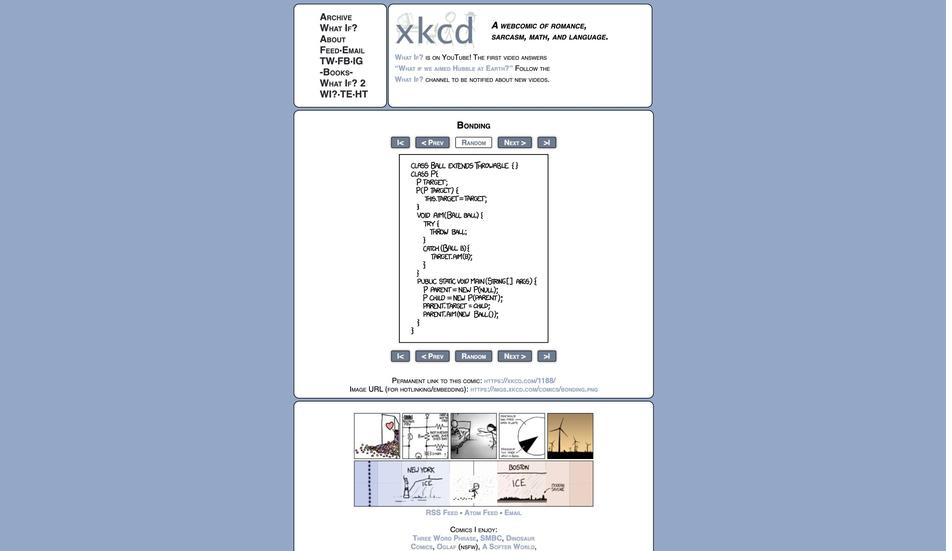 Task type: locate. For each thing, give the bounding box(es) containing it.
bonding image
[[399, 154, 548, 343]]

xkcd.com logo image
[[395, 11, 480, 49]]



Task type: vqa. For each thing, say whether or not it's contained in the screenshot.
Periodic Table Regions image
no



Task type: describe. For each thing, give the bounding box(es) containing it.
selected comics image
[[354, 413, 593, 459]]

earth temperature timeline image
[[354, 461, 593, 507]]



